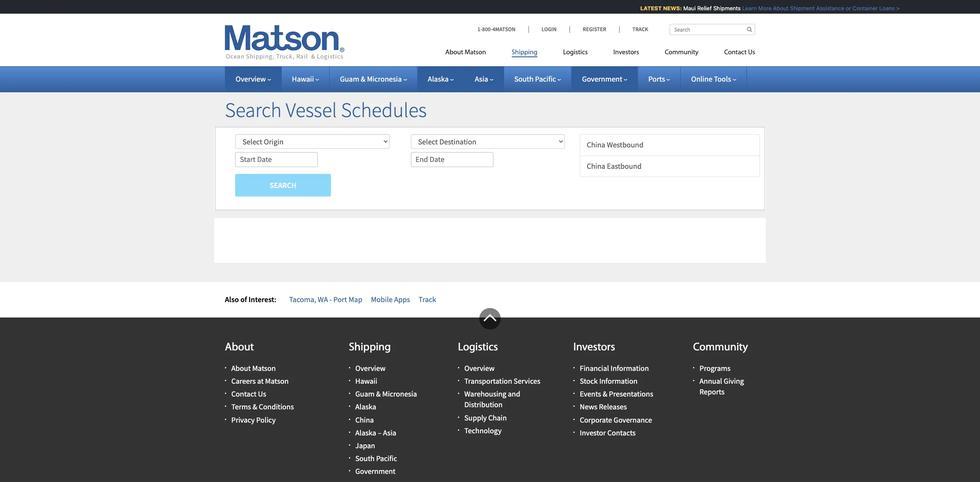 Task type: describe. For each thing, give the bounding box(es) containing it.
1 horizontal spatial asia
[[475, 74, 488, 84]]

track for left track link
[[419, 295, 436, 304]]

about matson link for careers at matson link
[[231, 363, 276, 373]]

tacoma, wa - port map
[[289, 295, 362, 304]]

terms
[[231, 402, 251, 412]]

micronesia inside overview hawaii guam & micronesia alaska china alaska – asia japan south pacific government
[[382, 389, 417, 399]]

asia inside overview hawaii guam & micronesia alaska china alaska – asia japan south pacific government
[[383, 428, 396, 438]]

schedules
[[341, 97, 427, 123]]

westbound
[[607, 140, 644, 150]]

stock
[[580, 376, 598, 386]]

port
[[333, 295, 347, 304]]

privacy
[[231, 415, 255, 425]]

2 vertical spatial alaska
[[355, 428, 376, 438]]

events
[[580, 389, 601, 399]]

financial
[[580, 363, 609, 373]]

of
[[240, 295, 247, 304]]

programs
[[700, 363, 731, 373]]

overview for overview transportation services warehousing and distribution supply chain technology
[[464, 363, 495, 373]]

overview for overview
[[236, 74, 266, 84]]

contacts
[[607, 428, 636, 438]]

financial information link
[[580, 363, 649, 373]]

1 vertical spatial information
[[599, 376, 638, 386]]

and
[[508, 389, 520, 399]]

login link
[[528, 26, 569, 33]]

& inside financial information stock information events & presentations news releases corporate governance investor contacts
[[603, 389, 607, 399]]

terms & conditions link
[[231, 402, 294, 412]]

overview link for shipping
[[355, 363, 386, 373]]

mobile
[[371, 295, 393, 304]]

1 horizontal spatial south
[[514, 74, 534, 84]]

or
[[842, 5, 848, 12]]

south pacific
[[514, 74, 556, 84]]

governance
[[614, 415, 652, 425]]

hawaii link for left overview link
[[292, 74, 319, 84]]

about for about
[[225, 342, 254, 353]]

guam & micronesia
[[340, 74, 402, 84]]

online
[[691, 74, 712, 84]]

backtop image
[[479, 308, 501, 330]]

reports
[[700, 387, 725, 397]]

1 vertical spatial alaska
[[355, 402, 376, 412]]

about for about matson
[[445, 49, 463, 56]]

overview for overview hawaii guam & micronesia alaska china alaska – asia japan south pacific government
[[355, 363, 386, 373]]

investor contacts link
[[580, 428, 636, 438]]

1 vertical spatial south pacific link
[[355, 454, 397, 464]]

4matson
[[492, 26, 515, 33]]

0 vertical spatial guam
[[340, 74, 359, 84]]

japan link
[[355, 441, 375, 451]]

End date text field
[[411, 152, 493, 167]]

about matson careers at matson contact us terms & conditions privacy policy
[[231, 363, 294, 425]]

more
[[755, 5, 768, 12]]

2 vertical spatial matson
[[265, 376, 289, 386]]

shipping link
[[499, 45, 550, 62]]

Start date text field
[[235, 152, 318, 167]]

community link
[[652, 45, 711, 62]]

search for search vessel schedules
[[225, 97, 282, 123]]

–
[[378, 428, 381, 438]]

0 vertical spatial government
[[582, 74, 622, 84]]

about for about matson careers at matson contact us terms & conditions privacy policy
[[231, 363, 251, 373]]

news
[[580, 402, 597, 412]]

learn
[[739, 5, 753, 12]]

tacoma, wa - port map link
[[289, 295, 362, 304]]

logistics inside footer
[[458, 342, 498, 353]]

china westbound
[[587, 140, 644, 150]]

alaska link for asia link
[[428, 74, 454, 84]]

top menu navigation
[[445, 45, 755, 62]]

logistics link
[[550, 45, 601, 62]]

china for china westbound
[[587, 140, 605, 150]]

tacoma,
[[289, 295, 316, 304]]

track for right track link
[[632, 26, 648, 33]]

technology link
[[464, 426, 502, 436]]

supply chain link
[[464, 413, 507, 423]]

guam inside overview hawaii guam & micronesia alaska china alaska – asia japan south pacific government
[[355, 389, 375, 399]]

0 horizontal spatial government link
[[355, 467, 396, 477]]

tools
[[714, 74, 731, 84]]

about matson
[[445, 49, 486, 56]]

warehousing
[[464, 389, 506, 399]]

learn more about shipment assistance or container loans > link
[[739, 5, 896, 12]]

china eastbound link
[[580, 156, 760, 177]]

careers
[[231, 376, 256, 386]]

overview link for logistics
[[464, 363, 495, 373]]

stock information link
[[580, 376, 638, 386]]

investors link
[[601, 45, 652, 62]]

>
[[893, 5, 896, 12]]

guam & micronesia link for asia link
[[340, 74, 407, 84]]

container
[[849, 5, 874, 12]]

ports
[[648, 74, 665, 84]]

distribution
[[464, 400, 503, 410]]

at
[[257, 376, 264, 386]]

-
[[330, 295, 332, 304]]

transportation
[[464, 376, 512, 386]]

shipping inside top menu navigation
[[512, 49, 537, 56]]

asia link
[[475, 74, 493, 84]]

search vessel schedules
[[225, 97, 427, 123]]

transportation services link
[[464, 376, 540, 386]]

Search search field
[[670, 24, 755, 35]]

policy
[[256, 415, 276, 425]]

800-
[[482, 26, 492, 33]]

blue matson logo with ocean, shipping, truck, rail and logistics written beneath it. image
[[225, 25, 345, 60]]

& inside overview hawaii guam & micronesia alaska china alaska – asia japan south pacific government
[[376, 389, 381, 399]]

shipment
[[786, 5, 811, 12]]

contact inside top menu navigation
[[724, 49, 747, 56]]

technology
[[464, 426, 502, 436]]

conditions
[[259, 402, 294, 412]]

0 vertical spatial alaska
[[428, 74, 449, 84]]

government inside overview hawaii guam & micronesia alaska china alaska – asia japan south pacific government
[[355, 467, 396, 477]]

programs annual giving reports
[[700, 363, 744, 397]]

0 vertical spatial micronesia
[[367, 74, 402, 84]]



Task type: vqa. For each thing, say whether or not it's contained in the screenshot.
railroad performance measures link
no



Task type: locate. For each thing, give the bounding box(es) containing it.
maui
[[680, 5, 692, 12]]

1 vertical spatial guam
[[355, 389, 375, 399]]

footer
[[0, 308, 980, 482]]

0 vertical spatial government link
[[582, 74, 627, 84]]

overview
[[236, 74, 266, 84], [355, 363, 386, 373], [464, 363, 495, 373]]

track right "apps"
[[419, 295, 436, 304]]

0 vertical spatial hawaii link
[[292, 74, 319, 84]]

alaska up japan
[[355, 428, 376, 438]]

china link
[[355, 415, 374, 425]]

register
[[583, 26, 606, 33]]

latest
[[637, 5, 658, 12]]

1 vertical spatial south
[[355, 454, 375, 464]]

matson
[[465, 49, 486, 56], [252, 363, 276, 373], [265, 376, 289, 386]]

ports link
[[648, 74, 670, 84]]

1 horizontal spatial government
[[582, 74, 622, 84]]

1 vertical spatial china
[[587, 161, 605, 171]]

china inside overview hawaii guam & micronesia alaska china alaska – asia japan south pacific government
[[355, 415, 374, 425]]

giving
[[724, 376, 744, 386]]

government link down the 'japan' link
[[355, 467, 396, 477]]

overview inside overview hawaii guam & micronesia alaska china alaska – asia japan south pacific government
[[355, 363, 386, 373]]

japan
[[355, 441, 375, 451]]

guam & micronesia link
[[340, 74, 407, 84], [355, 389, 417, 399]]

events & presentations link
[[580, 389, 653, 399]]

0 horizontal spatial logistics
[[458, 342, 498, 353]]

search
[[225, 97, 282, 123], [270, 180, 296, 190]]

programs link
[[700, 363, 731, 373]]

logistics down register link
[[563, 49, 588, 56]]

alaska up 'china' link
[[355, 402, 376, 412]]

1 horizontal spatial track
[[632, 26, 648, 33]]

& up schedules
[[361, 74, 365, 84]]

0 vertical spatial south
[[514, 74, 534, 84]]

search inside button
[[270, 180, 296, 190]]

guam up 'china' link
[[355, 389, 375, 399]]

1 horizontal spatial government link
[[582, 74, 627, 84]]

us down search icon
[[748, 49, 755, 56]]

1 horizontal spatial about matson link
[[445, 45, 499, 62]]

apps
[[394, 295, 410, 304]]

& up news releases link
[[603, 389, 607, 399]]

hawaii link up 'china' link
[[355, 376, 377, 386]]

logistics inside top menu navigation
[[563, 49, 588, 56]]

china up alaska – asia link
[[355, 415, 374, 425]]

hawaii inside overview hawaii guam & micronesia alaska china alaska – asia japan south pacific government
[[355, 376, 377, 386]]

2 horizontal spatial overview link
[[464, 363, 495, 373]]

community inside community link
[[665, 49, 699, 56]]

releases
[[599, 402, 627, 412]]

guam & micronesia link up schedules
[[340, 74, 407, 84]]

services
[[514, 376, 540, 386]]

china left eastbound
[[587, 161, 605, 171]]

shipping
[[512, 49, 537, 56], [349, 342, 391, 353]]

contact
[[724, 49, 747, 56], [231, 389, 256, 399]]

1 horizontal spatial hawaii link
[[355, 376, 377, 386]]

contact us
[[724, 49, 755, 56]]

footer containing about
[[0, 308, 980, 482]]

login
[[542, 26, 557, 33]]

0 vertical spatial track link
[[619, 26, 648, 33]]

0 vertical spatial alaska link
[[428, 74, 454, 84]]

loans
[[876, 5, 891, 12]]

news releases link
[[580, 402, 627, 412]]

track down latest on the top right of the page
[[632, 26, 648, 33]]

overview transportation services warehousing and distribution supply chain technology
[[464, 363, 540, 436]]

wa
[[318, 295, 328, 304]]

1 horizontal spatial hawaii
[[355, 376, 377, 386]]

china inside "link"
[[587, 161, 605, 171]]

us up terms & conditions link at bottom
[[258, 389, 266, 399]]

also
[[225, 295, 239, 304]]

0 horizontal spatial alaska link
[[355, 402, 376, 412]]

about inside about matson careers at matson contact us terms & conditions privacy policy
[[231, 363, 251, 373]]

0 horizontal spatial south
[[355, 454, 375, 464]]

0 horizontal spatial us
[[258, 389, 266, 399]]

contact us link down careers
[[231, 389, 266, 399]]

None search field
[[670, 24, 755, 35]]

warehousing and distribution link
[[464, 389, 520, 410]]

china for china eastbound
[[587, 161, 605, 171]]

matson right at
[[265, 376, 289, 386]]

logistics down backtop image
[[458, 342, 498, 353]]

& inside about matson careers at matson contact us terms & conditions privacy policy
[[253, 402, 257, 412]]

0 horizontal spatial hawaii link
[[292, 74, 319, 84]]

1 vertical spatial asia
[[383, 428, 396, 438]]

matson up at
[[252, 363, 276, 373]]

1-800-4matson link
[[477, 26, 528, 33]]

south
[[514, 74, 534, 84], [355, 454, 375, 464]]

mobile apps link
[[371, 295, 410, 304]]

us inside about matson careers at matson contact us terms & conditions privacy policy
[[258, 389, 266, 399]]

1 horizontal spatial contact
[[724, 49, 747, 56]]

pacific
[[535, 74, 556, 84], [376, 454, 397, 464]]

0 vertical spatial guam & micronesia link
[[340, 74, 407, 84]]

hawaii link up the vessel
[[292, 74, 319, 84]]

latest news: maui relief shipments learn more about shipment assistance or container loans >
[[637, 5, 896, 12]]

1 vertical spatial hawaii link
[[355, 376, 377, 386]]

1 vertical spatial hawaii
[[355, 376, 377, 386]]

overview inside overview transportation services warehousing and distribution supply chain technology
[[464, 363, 495, 373]]

matson for about matson careers at matson contact us terms & conditions privacy policy
[[252, 363, 276, 373]]

0 horizontal spatial hawaii
[[292, 74, 314, 84]]

1 vertical spatial search
[[270, 180, 296, 190]]

investors down register link
[[613, 49, 639, 56]]

1 vertical spatial micronesia
[[382, 389, 417, 399]]

guam & micronesia link for 'china' link
[[355, 389, 417, 399]]

1 horizontal spatial alaska link
[[428, 74, 454, 84]]

2 horizontal spatial overview
[[464, 363, 495, 373]]

track link down latest on the top right of the page
[[619, 26, 648, 33]]

news:
[[659, 5, 678, 12]]

about matson link down the 1-
[[445, 45, 499, 62]]

0 vertical spatial about matson link
[[445, 45, 499, 62]]

alaska link for 'china' link
[[355, 402, 376, 412]]

0 horizontal spatial pacific
[[376, 454, 397, 464]]

investors inside top menu navigation
[[613, 49, 639, 56]]

china
[[587, 140, 605, 150], [587, 161, 605, 171], [355, 415, 374, 425]]

matson down the 1-
[[465, 49, 486, 56]]

guam
[[340, 74, 359, 84], [355, 389, 375, 399]]

about inside top menu navigation
[[445, 49, 463, 56]]

track link
[[619, 26, 648, 33], [419, 295, 436, 304]]

track
[[632, 26, 648, 33], [419, 295, 436, 304]]

investor
[[580, 428, 606, 438]]

0 vertical spatial china
[[587, 140, 605, 150]]

about matson link for shipping link
[[445, 45, 499, 62]]

south pacific link
[[514, 74, 561, 84], [355, 454, 397, 464]]

0 horizontal spatial about matson link
[[231, 363, 276, 373]]

privacy policy link
[[231, 415, 276, 425]]

0 horizontal spatial track link
[[419, 295, 436, 304]]

asia right –
[[383, 428, 396, 438]]

0 horizontal spatial asia
[[383, 428, 396, 438]]

china westbound link
[[580, 134, 760, 156]]

china eastbound
[[587, 161, 642, 171]]

careers at matson link
[[231, 376, 289, 386]]

1 horizontal spatial logistics
[[563, 49, 588, 56]]

vessel
[[286, 97, 337, 123]]

1 vertical spatial pacific
[[376, 454, 397, 464]]

relief
[[694, 5, 708, 12]]

pacific down –
[[376, 454, 397, 464]]

chain
[[488, 413, 507, 423]]

0 horizontal spatial contact
[[231, 389, 256, 399]]

hawaii up 'china' link
[[355, 376, 377, 386]]

alaska – asia link
[[355, 428, 396, 438]]

0 horizontal spatial overview
[[236, 74, 266, 84]]

0 vertical spatial asia
[[475, 74, 488, 84]]

1 horizontal spatial overview link
[[355, 363, 386, 373]]

0 vertical spatial contact
[[724, 49, 747, 56]]

south down shipping link
[[514, 74, 534, 84]]

community up programs 'link'
[[693, 342, 748, 353]]

hawaii up the vessel
[[292, 74, 314, 84]]

presentations
[[609, 389, 653, 399]]

1 vertical spatial logistics
[[458, 342, 498, 353]]

alaska down the about matson at the top of the page
[[428, 74, 449, 84]]

0 vertical spatial us
[[748, 49, 755, 56]]

1 horizontal spatial overview
[[355, 363, 386, 373]]

government down top menu navigation
[[582, 74, 622, 84]]

south inside overview hawaii guam & micronesia alaska china alaska – asia japan south pacific government
[[355, 454, 375, 464]]

1 horizontal spatial south pacific link
[[514, 74, 561, 84]]

0 vertical spatial contact us link
[[711, 45, 755, 62]]

0 vertical spatial pacific
[[535, 74, 556, 84]]

matson for about matson
[[465, 49, 486, 56]]

us inside contact us link
[[748, 49, 755, 56]]

track link right "apps"
[[419, 295, 436, 304]]

contact inside about matson careers at matson contact us terms & conditions privacy policy
[[231, 389, 256, 399]]

also of interest:
[[225, 295, 276, 304]]

0 vertical spatial shipping
[[512, 49, 537, 56]]

investors
[[613, 49, 639, 56], [573, 342, 615, 353]]

information up stock information link
[[611, 363, 649, 373]]

alaska link down the about matson at the top of the page
[[428, 74, 454, 84]]

government link
[[582, 74, 627, 84], [355, 467, 396, 477]]

contact down careers
[[231, 389, 256, 399]]

1 vertical spatial about matson link
[[231, 363, 276, 373]]

investors up financial
[[573, 342, 615, 353]]

0 vertical spatial community
[[665, 49, 699, 56]]

2 vertical spatial china
[[355, 415, 374, 425]]

matson inside top menu navigation
[[465, 49, 486, 56]]

0 horizontal spatial shipping
[[349, 342, 391, 353]]

1 horizontal spatial contact us link
[[711, 45, 755, 62]]

mobile apps
[[371, 295, 410, 304]]

0 vertical spatial investors
[[613, 49, 639, 56]]

0 vertical spatial south pacific link
[[514, 74, 561, 84]]

1 horizontal spatial us
[[748, 49, 755, 56]]

hawaii link for overview link for shipping
[[355, 376, 377, 386]]

0 vertical spatial hawaii
[[292, 74, 314, 84]]

1 horizontal spatial track link
[[619, 26, 648, 33]]

overview link
[[236, 74, 271, 84], [355, 363, 386, 373], [464, 363, 495, 373]]

1 vertical spatial alaska link
[[355, 402, 376, 412]]

shipments
[[710, 5, 737, 12]]

1 vertical spatial contact
[[231, 389, 256, 399]]

search for search
[[270, 180, 296, 190]]

pacific down shipping link
[[535, 74, 556, 84]]

south pacific link down shipping link
[[514, 74, 561, 84]]

1 horizontal spatial shipping
[[512, 49, 537, 56]]

0 horizontal spatial south pacific link
[[355, 454, 397, 464]]

1 vertical spatial contact us link
[[231, 389, 266, 399]]

0 vertical spatial track
[[632, 26, 648, 33]]

asia down the about matson at the top of the page
[[475, 74, 488, 84]]

map
[[349, 295, 362, 304]]

0 horizontal spatial track
[[419, 295, 436, 304]]

1 vertical spatial investors
[[573, 342, 615, 353]]

0 horizontal spatial government
[[355, 467, 396, 477]]

government link down top menu navigation
[[582, 74, 627, 84]]

0 vertical spatial matson
[[465, 49, 486, 56]]

search image
[[747, 27, 752, 32]]

supply
[[464, 413, 487, 423]]

contact up tools
[[724, 49, 747, 56]]

& up privacy policy link
[[253, 402, 257, 412]]

overview hawaii guam & micronesia alaska china alaska – asia japan south pacific government
[[355, 363, 417, 477]]

0 vertical spatial information
[[611, 363, 649, 373]]

about matson link up careers at matson link
[[231, 363, 276, 373]]

1 vertical spatial community
[[693, 342, 748, 353]]

0 vertical spatial search
[[225, 97, 282, 123]]

south down the 'japan' link
[[355, 454, 375, 464]]

alaska link up 'china' link
[[355, 402, 376, 412]]

0 horizontal spatial overview link
[[236, 74, 271, 84]]

1 vertical spatial shipping
[[349, 342, 391, 353]]

eastbound
[[607, 161, 642, 171]]

china up china eastbound
[[587, 140, 605, 150]]

us
[[748, 49, 755, 56], [258, 389, 266, 399]]

online tools
[[691, 74, 731, 84]]

1 vertical spatial matson
[[252, 363, 276, 373]]

contact us link up tools
[[711, 45, 755, 62]]

hawaii
[[292, 74, 314, 84], [355, 376, 377, 386]]

government down the 'japan' link
[[355, 467, 396, 477]]

1-800-4matson
[[477, 26, 515, 33]]

1 vertical spatial government
[[355, 467, 396, 477]]

pacific inside overview hawaii guam & micronesia alaska china alaska – asia japan south pacific government
[[376, 454, 397, 464]]

1 vertical spatial us
[[258, 389, 266, 399]]

corporate governance link
[[580, 415, 652, 425]]

0 vertical spatial logistics
[[563, 49, 588, 56]]

about matson link
[[445, 45, 499, 62], [231, 363, 276, 373]]

information up events & presentations 'link'
[[599, 376, 638, 386]]

1 vertical spatial track
[[419, 295, 436, 304]]

& up –
[[376, 389, 381, 399]]

south pacific link down the 'japan' link
[[355, 454, 397, 464]]

1 vertical spatial guam & micronesia link
[[355, 389, 417, 399]]

interest:
[[249, 295, 276, 304]]

annual
[[700, 376, 722, 386]]

1-
[[477, 26, 482, 33]]

1 horizontal spatial pacific
[[535, 74, 556, 84]]

guam up search vessel schedules
[[340, 74, 359, 84]]

1 vertical spatial government link
[[355, 467, 396, 477]]

micronesia
[[367, 74, 402, 84], [382, 389, 417, 399]]

1 vertical spatial track link
[[419, 295, 436, 304]]

online tools link
[[691, 74, 736, 84]]

search button
[[235, 174, 331, 197]]

assistance
[[813, 5, 841, 12]]

corporate
[[580, 415, 612, 425]]

community up online
[[665, 49, 699, 56]]

guam & micronesia link up 'china' link
[[355, 389, 417, 399]]

0 horizontal spatial contact us link
[[231, 389, 266, 399]]

annual giving reports link
[[700, 376, 744, 397]]



